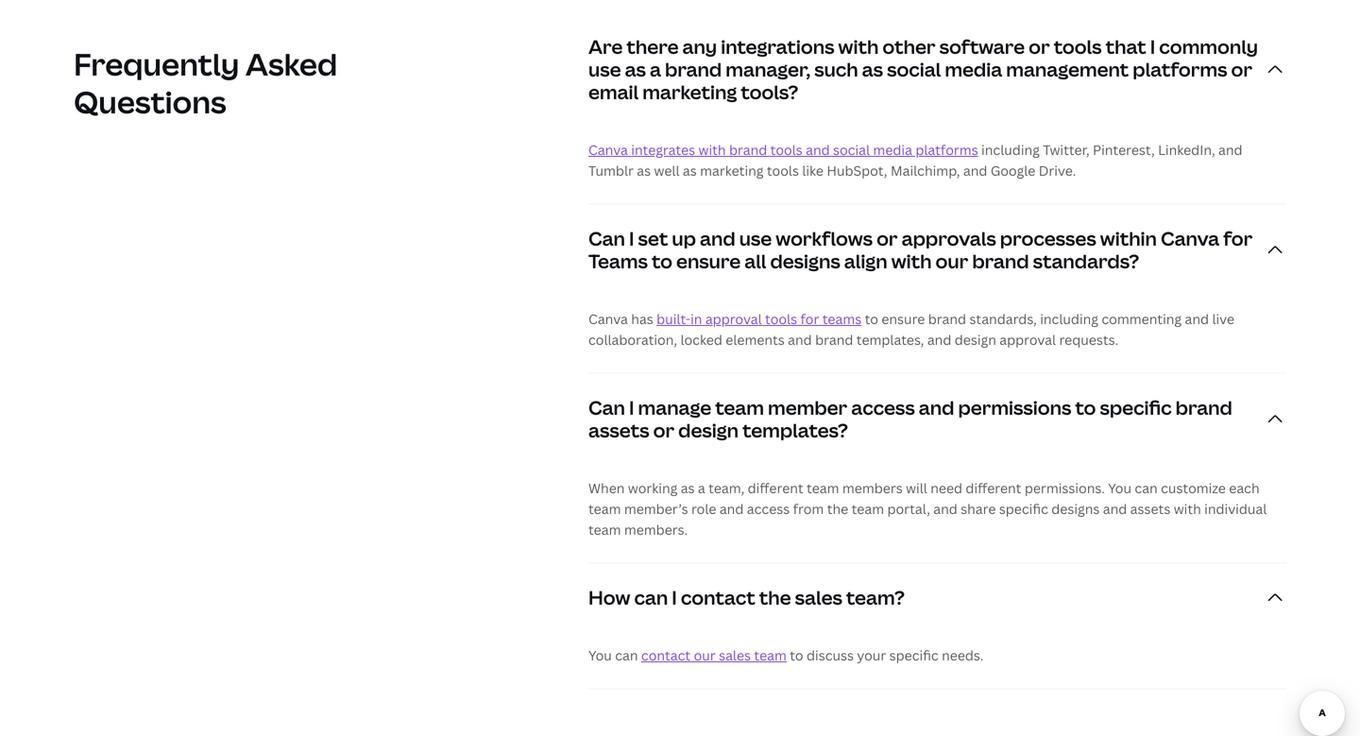 Task type: describe. For each thing, give the bounding box(es) containing it.
team,
[[709, 479, 745, 497]]

manage
[[638, 394, 712, 420]]

the inside the 'when working as a team, different team members will need different permissions. you can customize each team member's role and access from the team portal, and share specific designs and assets with individual team members.'
[[828, 500, 849, 518]]

to inside the to ensure brand standards, including commenting and live collaboration, locked elements and brand templates, and design approval requests.
[[865, 310, 879, 328]]

specific for brand
[[1101, 394, 1172, 420]]

mailchimp,
[[891, 161, 961, 179]]

brand inside can i set up and use workflows or approvals processes within canva for teams to ensure all designs align with our brand standards?
[[973, 248, 1030, 274]]

within
[[1101, 225, 1158, 251]]

google
[[991, 161, 1036, 179]]

access inside can i manage team member access and permissions to specific brand assets or design templates?
[[852, 394, 915, 420]]

approval inside the to ensure brand standards, including commenting and live collaboration, locked elements and brand templates, and design approval requests.
[[1000, 331, 1057, 349]]

templates,
[[857, 331, 925, 349]]

there
[[627, 33, 679, 59]]

including inside the to ensure brand standards, including commenting and live collaboration, locked elements and brand templates, and design approval requests.
[[1041, 310, 1099, 328]]

as inside the 'when working as a team, different team members will need different permissions. you can customize each team member's role and access from the team portal, and share specific designs and assets with individual team members.'
[[681, 479, 695, 497]]

email
[[589, 79, 639, 105]]

when working as a team, different team members will need different permissions. you can customize each team member's role and access from the team portal, and share specific designs and assets with individual team members.
[[589, 479, 1268, 539]]

media inside 'are there any integrations with other software or tools that i commonly use as a brand manager, such as social media management platforms or email marketing tools?'
[[945, 56, 1003, 82]]

specific for needs.
[[890, 646, 939, 664]]

assets inside can i manage team member access and permissions to specific brand assets or design templates?
[[589, 417, 650, 443]]

that
[[1106, 33, 1147, 59]]

member's
[[625, 500, 689, 518]]

ensure inside can i set up and use workflows or approvals processes within canva for teams to ensure all designs align with our brand standards?
[[677, 248, 741, 274]]

has
[[632, 310, 654, 328]]

i inside 'are there any integrations with other software or tools that i commonly use as a brand manager, such as social media management platforms or email marketing tools?'
[[1151, 33, 1156, 59]]

can i manage team member access and permissions to specific brand assets or design templates?
[[589, 394, 1233, 443]]

permissions
[[959, 394, 1072, 420]]

individual
[[1205, 500, 1268, 518]]

a inside 'are there any integrations with other software or tools that i commonly use as a brand manager, such as social media management platforms or email marketing tools?'
[[650, 56, 661, 82]]

design inside can i manage team member access and permissions to specific brand assets or design templates?
[[679, 417, 739, 443]]

i inside how can i contact the sales team? dropdown button
[[672, 584, 677, 610]]

portal,
[[888, 500, 931, 518]]

and left google
[[964, 161, 988, 179]]

can for can i set up and use workflows or approvals processes within canva for teams to ensure all designs align with our brand standards?
[[589, 225, 626, 251]]

teams
[[589, 248, 648, 274]]

and down need
[[934, 500, 958, 518]]

member
[[768, 394, 848, 420]]

up
[[672, 225, 696, 251]]

need
[[931, 479, 963, 497]]

you can contact our sales team to discuss your specific needs.
[[589, 646, 984, 664]]

brand inside can i manage team member access and permissions to specific brand assets or design templates?
[[1176, 394, 1233, 420]]

role
[[692, 500, 717, 518]]

such
[[815, 56, 859, 82]]

you inside the 'when working as a team, different team members will need different permissions. you can customize each team member's role and access from the team portal, and share specific designs and assets with individual team members.'
[[1109, 479, 1132, 497]]

canva has built-in approval tools for teams
[[589, 310, 862, 328]]

0 horizontal spatial sales
[[719, 646, 751, 664]]

tools?
[[741, 79, 799, 105]]

brand left standards,
[[929, 310, 967, 328]]

live
[[1213, 310, 1235, 328]]

can i manage team member access and permissions to specific brand assets or design templates? button
[[589, 374, 1287, 464]]

share
[[961, 500, 996, 518]]

as right such
[[862, 56, 884, 82]]

team?
[[847, 584, 905, 610]]

tumblr
[[589, 161, 634, 179]]

can for you can contact our sales team to discuss your specific needs.
[[615, 646, 638, 664]]

can i set up and use workflows or approvals processes within canva for teams to ensure all designs align with our brand standards? button
[[589, 204, 1287, 295]]

and right elements
[[788, 331, 812, 349]]

working
[[628, 479, 678, 497]]

specific inside the 'when working as a team, different team members will need different permissions. you can customize each team member's role and access from the team portal, and share specific designs and assets with individual team members.'
[[1000, 500, 1049, 518]]

with inside the 'when working as a team, different team members will need different permissions. you can customize each team member's role and access from the team portal, and share specific designs and assets with individual team members.'
[[1174, 500, 1202, 518]]

approvals
[[902, 225, 997, 251]]

other
[[883, 33, 936, 59]]

designs inside the 'when working as a team, different team members will need different permissions. you can customize each team member's role and access from the team portal, and share specific designs and assets with individual team members.'
[[1052, 500, 1100, 518]]

how can i contact the sales team?
[[589, 584, 905, 610]]

elements
[[726, 331, 785, 349]]

to ensure brand standards, including commenting and live collaboration, locked elements and brand templates, and design approval requests.
[[589, 310, 1235, 349]]

tools inside 'are there any integrations with other software or tools that i commonly use as a brand manager, such as social media management platforms or email marketing tools?'
[[1054, 33, 1102, 59]]

0 horizontal spatial media
[[874, 141, 913, 159]]

standards,
[[970, 310, 1037, 328]]

including inside including twitter, pinterest, linkedin, and tumblr as well as marketing tools like hubspot, mailchimp, and google drive.
[[982, 141, 1040, 159]]

tools inside including twitter, pinterest, linkedin, and tumblr as well as marketing tools like hubspot, mailchimp, and google drive.
[[767, 161, 799, 179]]

from
[[793, 500, 824, 518]]

standards?
[[1033, 248, 1140, 274]]

i inside can i manage team member access and permissions to specific brand assets or design templates?
[[629, 394, 635, 420]]

each
[[1230, 479, 1260, 497]]

team inside can i manage team member access and permissions to specific brand assets or design templates?
[[716, 394, 765, 420]]

and right linkedin,
[[1219, 141, 1243, 159]]

social inside 'are there any integrations with other software or tools that i commonly use as a brand manager, such as social media management platforms or email marketing tools?'
[[887, 56, 942, 82]]

permissions.
[[1025, 479, 1106, 497]]

align
[[845, 248, 888, 274]]

and down team,
[[720, 500, 744, 518]]

commenting
[[1102, 310, 1182, 328]]

design inside the to ensure brand standards, including commenting and live collaboration, locked elements and brand templates, and design approval requests.
[[955, 331, 997, 349]]

manager,
[[726, 56, 811, 82]]

canva inside can i set up and use workflows or approvals processes within canva for teams to ensure all designs align with our brand standards?
[[1161, 225, 1220, 251]]

any
[[683, 33, 717, 59]]

0 horizontal spatial for
[[801, 310, 820, 328]]

the inside dropdown button
[[760, 584, 792, 610]]

when
[[589, 479, 625, 497]]

marketing inside 'are there any integrations with other software or tools that i commonly use as a brand manager, such as social media management platforms or email marketing tools?'
[[643, 79, 737, 105]]

integrates
[[632, 141, 696, 159]]

can inside the 'when working as a team, different team members will need different permissions. you can customize each team member's role and access from the team portal, and share specific designs and assets with individual team members.'
[[1135, 479, 1158, 497]]

collaboration,
[[589, 331, 678, 349]]

sales inside dropdown button
[[795, 584, 843, 610]]

access inside the 'when working as a team, different team members will need different permissions. you can customize each team member's role and access from the team portal, and share specific designs and assets with individual team members.'
[[747, 500, 790, 518]]

canva integrates with brand tools and social media platforms
[[589, 141, 979, 159]]

and inside can i manage team member access and permissions to specific brand assets or design templates?
[[919, 394, 955, 420]]

as right well
[[683, 161, 697, 179]]

1 vertical spatial you
[[589, 646, 612, 664]]

are there any integrations with other software or tools that i commonly use as a brand manager, such as social media management platforms or email marketing tools?
[[589, 33, 1259, 105]]

0 horizontal spatial platforms
[[916, 141, 979, 159]]

to inside can i manage team member access and permissions to specific brand assets or design templates?
[[1076, 394, 1097, 420]]

can i set up and use workflows or approvals processes within canva for teams to ensure all designs align with our brand standards?
[[589, 225, 1253, 274]]

will
[[906, 479, 928, 497]]

how can i contact the sales team? button
[[589, 564, 1287, 632]]

well
[[654, 161, 680, 179]]

as right are
[[625, 56, 646, 82]]



Task type: locate. For each thing, give the bounding box(es) containing it.
can down how
[[615, 646, 638, 664]]

1 vertical spatial can
[[589, 394, 626, 420]]

0 vertical spatial approval
[[706, 310, 762, 328]]

our
[[936, 248, 969, 274], [694, 646, 716, 664]]

media up mailchimp,
[[874, 141, 913, 159]]

and left permissions
[[919, 394, 955, 420]]

use inside 'are there any integrations with other software or tools that i commonly use as a brand manager, such as social media management platforms or email marketing tools?'
[[589, 56, 621, 82]]

1 vertical spatial canva
[[1161, 225, 1220, 251]]

with right the integrates
[[699, 141, 726, 159]]

1 horizontal spatial platforms
[[1133, 56, 1228, 82]]

our inside can i set up and use workflows or approvals processes within canva for teams to ensure all designs align with our brand standards?
[[936, 248, 969, 274]]

1 vertical spatial use
[[740, 225, 772, 251]]

to left discuss
[[790, 646, 804, 664]]

brand down "tools?"
[[730, 141, 768, 159]]

to right teams
[[652, 248, 673, 274]]

as left well
[[637, 161, 651, 179]]

specific right your in the bottom of the page
[[890, 646, 939, 664]]

0 vertical spatial use
[[589, 56, 621, 82]]

frequently asked questions
[[74, 43, 338, 122]]

in
[[691, 310, 703, 328]]

approval
[[706, 310, 762, 328], [1000, 331, 1057, 349]]

0 vertical spatial assets
[[589, 417, 650, 443]]

including twitter, pinterest, linkedin, and tumblr as well as marketing tools like hubspot, mailchimp, and google drive.
[[589, 141, 1243, 179]]

1 horizontal spatial our
[[936, 248, 969, 274]]

or inside can i manage team member access and permissions to specific brand assets or design templates?
[[654, 417, 675, 443]]

questions
[[74, 81, 226, 122]]

designs inside can i set up and use workflows or approvals processes within canva for teams to ensure all designs align with our brand standards?
[[771, 248, 841, 274]]

assets
[[589, 417, 650, 443], [1131, 500, 1171, 518]]

0 vertical spatial can
[[1135, 479, 1158, 497]]

tools left the 'that'
[[1054, 33, 1102, 59]]

0 vertical spatial including
[[982, 141, 1040, 159]]

platforms
[[1133, 56, 1228, 82], [916, 141, 979, 159]]

design
[[955, 331, 997, 349], [679, 417, 739, 443]]

1 vertical spatial access
[[747, 500, 790, 518]]

2 different from the left
[[966, 479, 1022, 497]]

team
[[716, 394, 765, 420], [807, 479, 840, 497], [589, 500, 621, 518], [852, 500, 885, 518], [589, 521, 621, 539], [755, 646, 787, 664]]

with inside can i set up and use workflows or approvals processes within canva for teams to ensure all designs align with our brand standards?
[[892, 248, 932, 274]]

built-
[[657, 310, 691, 328]]

1 vertical spatial media
[[874, 141, 913, 159]]

brand up customize
[[1176, 394, 1233, 420]]

1 vertical spatial approval
[[1000, 331, 1057, 349]]

or
[[1029, 33, 1051, 59], [1232, 56, 1253, 82], [877, 225, 898, 251], [654, 417, 675, 443]]

0 horizontal spatial assets
[[589, 417, 650, 443]]

frequently
[[74, 43, 239, 85]]

like
[[803, 161, 824, 179]]

0 vertical spatial contact
[[681, 584, 756, 610]]

2 vertical spatial canva
[[589, 310, 628, 328]]

tools up elements
[[766, 310, 798, 328]]

1 horizontal spatial specific
[[1000, 500, 1049, 518]]

different
[[748, 479, 804, 497], [966, 479, 1022, 497]]

social
[[887, 56, 942, 82], [834, 141, 870, 159]]

0 horizontal spatial our
[[694, 646, 716, 664]]

0 vertical spatial access
[[852, 394, 915, 420]]

to
[[652, 248, 673, 274], [865, 310, 879, 328], [1076, 394, 1097, 420], [790, 646, 804, 664]]

you right permissions.
[[1109, 479, 1132, 497]]

twitter,
[[1044, 141, 1090, 159]]

marketing down canva integrates with brand tools and social media platforms "link"
[[700, 161, 764, 179]]

i left set
[[629, 225, 635, 251]]

contact our sales team link
[[642, 646, 787, 664]]

1 vertical spatial designs
[[1052, 500, 1100, 518]]

access left from
[[747, 500, 790, 518]]

to up templates, at top right
[[865, 310, 879, 328]]

0 vertical spatial designs
[[771, 248, 841, 274]]

sales
[[795, 584, 843, 610], [719, 646, 751, 664]]

a up role
[[698, 479, 706, 497]]

0 horizontal spatial design
[[679, 417, 739, 443]]

can left customize
[[1135, 479, 1158, 497]]

for left teams
[[801, 310, 820, 328]]

0 vertical spatial you
[[1109, 479, 1132, 497]]

specific right share
[[1000, 500, 1049, 518]]

0 vertical spatial for
[[1224, 225, 1253, 251]]

ensure left all
[[677, 248, 741, 274]]

0 horizontal spatial a
[[650, 56, 661, 82]]

1 horizontal spatial ensure
[[882, 310, 926, 328]]

0 vertical spatial specific
[[1101, 394, 1172, 420]]

canva for canva has built-in approval tools for teams
[[589, 310, 628, 328]]

tools down canva integrates with brand tools and social media platforms "link"
[[767, 161, 799, 179]]

different up from
[[748, 479, 804, 497]]

ensure
[[677, 248, 741, 274], [882, 310, 926, 328]]

can inside can i set up and use workflows or approvals processes within canva for teams to ensure all designs align with our brand standards?
[[589, 225, 626, 251]]

1 vertical spatial contact
[[642, 646, 691, 664]]

0 vertical spatial platforms
[[1133, 56, 1228, 82]]

1 vertical spatial a
[[698, 479, 706, 497]]

can
[[1135, 479, 1158, 497], [635, 584, 668, 610], [615, 646, 638, 664]]

management
[[1007, 56, 1130, 82]]

1 vertical spatial including
[[1041, 310, 1099, 328]]

for
[[1224, 225, 1253, 251], [801, 310, 820, 328]]

0 horizontal spatial the
[[760, 584, 792, 610]]

0 vertical spatial ensure
[[677, 248, 741, 274]]

contact inside dropdown button
[[681, 584, 756, 610]]

a
[[650, 56, 661, 82], [698, 479, 706, 497]]

1 vertical spatial ensure
[[882, 310, 926, 328]]

i inside can i set up and use workflows or approvals processes within canva for teams to ensure all designs align with our brand standards?
[[629, 225, 635, 251]]

can inside how can i contact the sales team? dropdown button
[[635, 584, 668, 610]]

can
[[589, 225, 626, 251], [589, 394, 626, 420]]

and
[[806, 141, 830, 159], [1219, 141, 1243, 159], [964, 161, 988, 179], [700, 225, 736, 251], [1186, 310, 1210, 328], [788, 331, 812, 349], [928, 331, 952, 349], [919, 394, 955, 420], [720, 500, 744, 518], [934, 500, 958, 518], [1104, 500, 1128, 518]]

1 horizontal spatial assets
[[1131, 500, 1171, 518]]

0 horizontal spatial use
[[589, 56, 621, 82]]

all
[[745, 248, 767, 274]]

1 horizontal spatial sales
[[795, 584, 843, 610]]

how
[[589, 584, 631, 610]]

1 horizontal spatial the
[[828, 500, 849, 518]]

0 vertical spatial marketing
[[643, 79, 737, 105]]

design up team,
[[679, 417, 739, 443]]

you down how
[[589, 646, 612, 664]]

customize
[[1162, 479, 1227, 497]]

and down permissions.
[[1104, 500, 1128, 518]]

teams
[[823, 310, 862, 328]]

0 horizontal spatial you
[[589, 646, 612, 664]]

tools up like
[[771, 141, 803, 159]]

for inside can i set up and use workflows or approvals processes within canva for teams to ensure all designs align with our brand standards?
[[1224, 225, 1253, 251]]

specific inside can i manage team member access and permissions to specific brand assets or design templates?
[[1101, 394, 1172, 420]]

can left set
[[589, 225, 626, 251]]

to down requests. at top
[[1076, 394, 1097, 420]]

your
[[858, 646, 887, 664]]

processes
[[1001, 225, 1097, 251]]

brand down teams
[[816, 331, 854, 349]]

linkedin,
[[1159, 141, 1216, 159]]

1 horizontal spatial approval
[[1000, 331, 1057, 349]]

asked
[[246, 43, 338, 85]]

1 vertical spatial design
[[679, 417, 739, 443]]

designs right all
[[771, 248, 841, 274]]

1 horizontal spatial different
[[966, 479, 1022, 497]]

ensure inside the to ensure brand standards, including commenting and live collaboration, locked elements and brand templates, and design approval requests.
[[882, 310, 926, 328]]

design down standards,
[[955, 331, 997, 349]]

canva integrates with brand tools and social media platforms link
[[589, 141, 979, 159]]

are
[[589, 33, 623, 59]]

the up you can contact our sales team to discuss your specific needs.
[[760, 584, 792, 610]]

specific
[[1101, 394, 1172, 420], [1000, 500, 1049, 518], [890, 646, 939, 664]]

brand up standards,
[[973, 248, 1030, 274]]

sales left team?
[[795, 584, 843, 610]]

canva right within
[[1161, 225, 1220, 251]]

approval up elements
[[706, 310, 762, 328]]

0 horizontal spatial including
[[982, 141, 1040, 159]]

and left live
[[1186, 310, 1210, 328]]

social right such
[[887, 56, 942, 82]]

social up 'hubspot,'
[[834, 141, 870, 159]]

canva
[[589, 141, 628, 159], [1161, 225, 1220, 251], [589, 310, 628, 328]]

canva for canva integrates with brand tools and social media platforms
[[589, 141, 628, 159]]

including up google
[[982, 141, 1040, 159]]

with left the other
[[839, 33, 879, 59]]

can left manage
[[589, 394, 626, 420]]

assets inside the 'when working as a team, different team members will need different permissions. you can customize each team member's role and access from the team portal, and share specific designs and assets with individual team members.'
[[1131, 500, 1171, 518]]

as up role
[[681, 479, 695, 497]]

1 horizontal spatial design
[[955, 331, 997, 349]]

1 can from the top
[[589, 225, 626, 251]]

0 vertical spatial design
[[955, 331, 997, 349]]

or inside can i set up and use workflows or approvals processes within canva for teams to ensure all designs align with our brand standards?
[[877, 225, 898, 251]]

and up like
[[806, 141, 830, 159]]

our up the to ensure brand standards, including commenting and live collaboration, locked elements and brand templates, and design approval requests.
[[936, 248, 969, 274]]

media right the other
[[945, 56, 1003, 82]]

1 vertical spatial for
[[801, 310, 820, 328]]

and inside can i set up and use workflows or approvals processes within canva for teams to ensure all designs align with our brand standards?
[[700, 225, 736, 251]]

our down how can i contact the sales team?
[[694, 646, 716, 664]]

0 horizontal spatial different
[[748, 479, 804, 497]]

ensure up templates, at top right
[[882, 310, 926, 328]]

needs.
[[942, 646, 984, 664]]

use left 'workflows'
[[740, 225, 772, 251]]

0 horizontal spatial designs
[[771, 248, 841, 274]]

0 vertical spatial a
[[650, 56, 661, 82]]

1 vertical spatial social
[[834, 141, 870, 159]]

0 horizontal spatial specific
[[890, 646, 939, 664]]

commonly
[[1160, 33, 1259, 59]]

0 horizontal spatial social
[[834, 141, 870, 159]]

1 vertical spatial can
[[635, 584, 668, 610]]

marketing inside including twitter, pinterest, linkedin, and tumblr as well as marketing tools like hubspot, mailchimp, and google drive.
[[700, 161, 764, 179]]

set
[[638, 225, 668, 251]]

drive.
[[1039, 161, 1077, 179]]

can for how can i contact the sales team?
[[635, 584, 668, 610]]

a inside the 'when working as a team, different team members will need different permissions. you can customize each team member's role and access from the team portal, and share specific designs and assets with individual team members.'
[[698, 479, 706, 497]]

1 vertical spatial marketing
[[700, 161, 764, 179]]

1 vertical spatial assets
[[1131, 500, 1171, 518]]

brand
[[665, 56, 722, 82], [730, 141, 768, 159], [973, 248, 1030, 274], [929, 310, 967, 328], [816, 331, 854, 349], [1176, 394, 1233, 420]]

0 vertical spatial sales
[[795, 584, 843, 610]]

platforms inside 'are there any integrations with other software or tools that i commonly use as a brand manager, such as social media management platforms or email marketing tools?'
[[1133, 56, 1228, 82]]

0 vertical spatial can
[[589, 225, 626, 251]]

including up requests. at top
[[1041, 310, 1099, 328]]

can inside can i manage team member access and permissions to specific brand assets or design templates?
[[589, 394, 626, 420]]

including
[[982, 141, 1040, 159], [1041, 310, 1099, 328]]

discuss
[[807, 646, 854, 664]]

marketing
[[643, 79, 737, 105], [700, 161, 764, 179]]

access down templates, at top right
[[852, 394, 915, 420]]

i
[[1151, 33, 1156, 59], [629, 225, 635, 251], [629, 394, 635, 420], [672, 584, 677, 610]]

brand left "manager,"
[[665, 56, 722, 82]]

2 vertical spatial specific
[[890, 646, 939, 664]]

are there any integrations with other software or tools that i commonly use as a brand manager, such as social media management platforms or email marketing tools? button
[[589, 13, 1287, 126]]

2 horizontal spatial specific
[[1101, 394, 1172, 420]]

marketing down any
[[643, 79, 737, 105]]

1 horizontal spatial social
[[887, 56, 942, 82]]

locked
[[681, 331, 723, 349]]

1 horizontal spatial access
[[852, 394, 915, 420]]

1 horizontal spatial a
[[698, 479, 706, 497]]

hubspot,
[[827, 161, 888, 179]]

canva up tumblr
[[589, 141, 628, 159]]

1 horizontal spatial you
[[1109, 479, 1132, 497]]

0 horizontal spatial access
[[747, 500, 790, 518]]

0 vertical spatial our
[[936, 248, 969, 274]]

platforms up mailchimp,
[[916, 141, 979, 159]]

software
[[940, 33, 1025, 59]]

1 vertical spatial platforms
[[916, 141, 979, 159]]

with
[[839, 33, 879, 59], [699, 141, 726, 159], [892, 248, 932, 274], [1174, 500, 1202, 518]]

a right email
[[650, 56, 661, 82]]

0 horizontal spatial ensure
[[677, 248, 741, 274]]

sales down how can i contact the sales team?
[[719, 646, 751, 664]]

contact
[[681, 584, 756, 610], [642, 646, 691, 664]]

0 vertical spatial canva
[[589, 141, 628, 159]]

with down customize
[[1174, 500, 1202, 518]]

assets down customize
[[1131, 500, 1171, 518]]

members.
[[625, 521, 688, 539]]

for up live
[[1224, 225, 1253, 251]]

use inside can i set up and use workflows or approvals processes within canva for teams to ensure all designs align with our brand standards?
[[740, 225, 772, 251]]

2 can from the top
[[589, 394, 626, 420]]

to inside can i set up and use workflows or approvals processes within canva for teams to ensure all designs align with our brand standards?
[[652, 248, 673, 274]]

0 vertical spatial the
[[828, 500, 849, 518]]

tools
[[1054, 33, 1102, 59], [771, 141, 803, 159], [767, 161, 799, 179], [766, 310, 798, 328]]

i right how
[[672, 584, 677, 610]]

0 horizontal spatial approval
[[706, 310, 762, 328]]

and right templates, at top right
[[928, 331, 952, 349]]

platforms up linkedin,
[[1133, 56, 1228, 82]]

1 vertical spatial sales
[[719, 646, 751, 664]]

can right how
[[635, 584, 668, 610]]

different up share
[[966, 479, 1022, 497]]

canva up collaboration,
[[589, 310, 628, 328]]

members
[[843, 479, 903, 497]]

use left there at the left top of the page
[[589, 56, 621, 82]]

0 vertical spatial media
[[945, 56, 1003, 82]]

i right the 'that'
[[1151, 33, 1156, 59]]

workflows
[[776, 225, 873, 251]]

1 vertical spatial our
[[694, 646, 716, 664]]

pinterest,
[[1093, 141, 1156, 159]]

the right from
[[828, 500, 849, 518]]

with right align
[[892, 248, 932, 274]]

1 horizontal spatial including
[[1041, 310, 1099, 328]]

brand inside 'are there any integrations with other software or tools that i commonly use as a brand manager, such as social media management platforms or email marketing tools?'
[[665, 56, 722, 82]]

can for can i manage team member access and permissions to specific brand assets or design templates?
[[589, 394, 626, 420]]

designs down permissions.
[[1052, 500, 1100, 518]]

approval down standards,
[[1000, 331, 1057, 349]]

access
[[852, 394, 915, 420], [747, 500, 790, 518]]

1 horizontal spatial designs
[[1052, 500, 1100, 518]]

1 vertical spatial specific
[[1000, 500, 1049, 518]]

integrations
[[721, 33, 835, 59]]

1 horizontal spatial for
[[1224, 225, 1253, 251]]

1 vertical spatial the
[[760, 584, 792, 610]]

designs
[[771, 248, 841, 274], [1052, 500, 1100, 518]]

0 vertical spatial social
[[887, 56, 942, 82]]

with inside 'are there any integrations with other software or tools that i commonly use as a brand manager, such as social media management platforms or email marketing tools?'
[[839, 33, 879, 59]]

specific down requests. at top
[[1101, 394, 1172, 420]]

2 vertical spatial can
[[615, 646, 638, 664]]

assets up when
[[589, 417, 650, 443]]

templates?
[[743, 417, 849, 443]]

requests.
[[1060, 331, 1119, 349]]

1 horizontal spatial media
[[945, 56, 1003, 82]]

built-in approval tools for teams link
[[657, 310, 862, 328]]

use
[[589, 56, 621, 82], [740, 225, 772, 251]]

1 different from the left
[[748, 479, 804, 497]]

1 horizontal spatial use
[[740, 225, 772, 251]]

i left manage
[[629, 394, 635, 420]]

and right the up
[[700, 225, 736, 251]]



Task type: vqa. For each thing, say whether or not it's contained in the screenshot.
to inside can i manage team member access and permissions to specific brand assets or design templates?
yes



